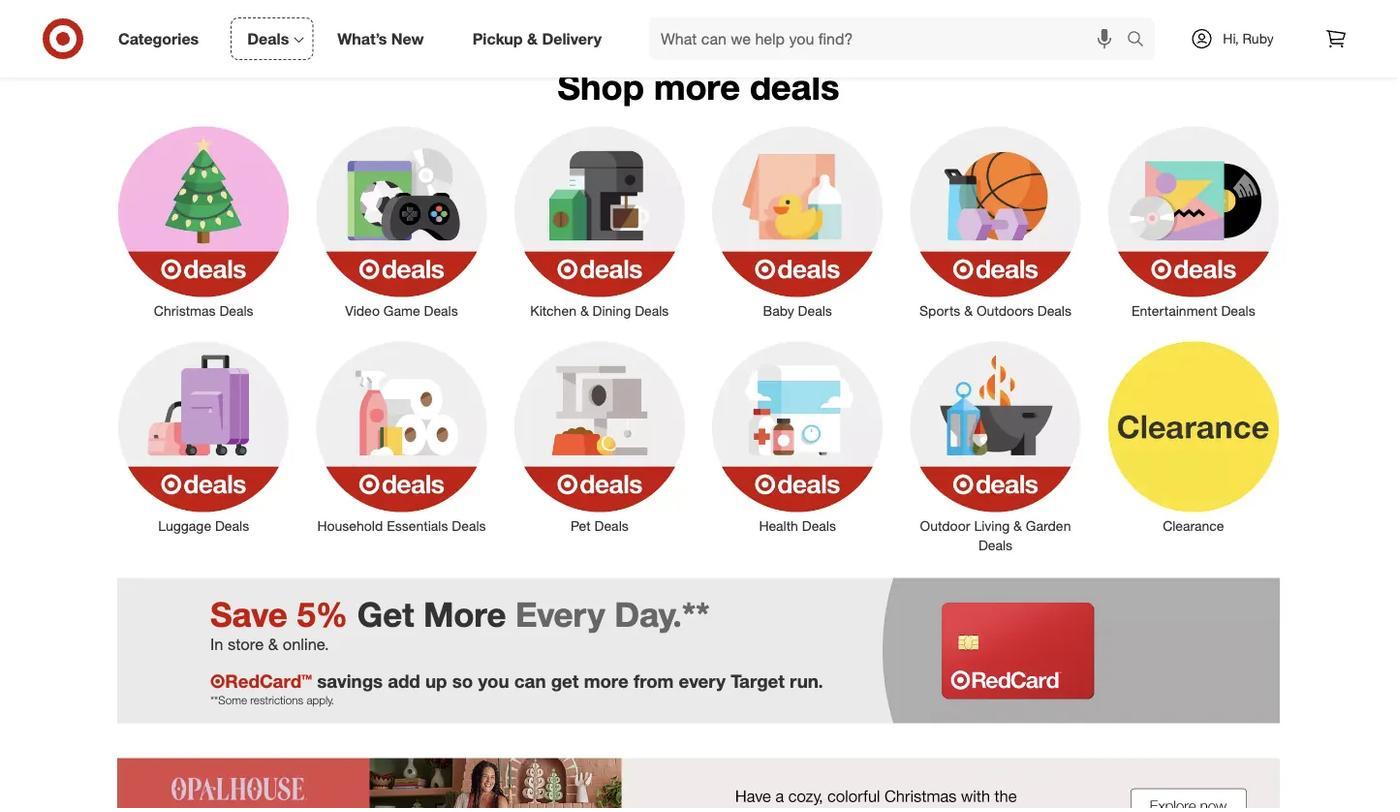 Task type: vqa. For each thing, say whether or not it's contained in the screenshot.
DELIVERY
yes



Task type: locate. For each thing, give the bounding box(es) containing it.
& inside pickup & delivery link
[[527, 29, 538, 48]]

kitchen
[[530, 302, 577, 319]]

game
[[384, 302, 420, 319]]

online.
[[283, 634, 329, 654]]

kitchen & dining deals
[[530, 302, 669, 319]]

ruby
[[1243, 30, 1274, 47]]

&
[[527, 29, 538, 48], [580, 302, 589, 319], [964, 302, 973, 319], [1014, 517, 1022, 534], [268, 634, 278, 654]]

& right living
[[1014, 517, 1022, 534]]

deals right entertainment
[[1221, 302, 1256, 319]]

sports & outdoors deals link
[[897, 123, 1095, 320]]

more
[[654, 66, 740, 108], [584, 670, 629, 692]]

advertisement region
[[117, 758, 1280, 808]]

delivery
[[542, 29, 602, 48]]

dining
[[593, 302, 631, 319]]

luggage deals
[[158, 517, 249, 534]]

deals link
[[231, 17, 313, 60]]

What can we help you find? suggestions appear below search field
[[649, 17, 1132, 60]]

sports
[[920, 302, 961, 319]]

& left dining
[[580, 302, 589, 319]]

redcard™
[[225, 670, 312, 692]]

deals right health
[[802, 517, 836, 534]]

hi,
[[1223, 30, 1239, 47]]

deals right essentials
[[452, 517, 486, 534]]

household
[[317, 517, 383, 534]]

& inside sports & outdoors deals link
[[964, 302, 973, 319]]

& right the sports
[[964, 302, 973, 319]]

& for sports
[[964, 302, 973, 319]]

health deals
[[759, 517, 836, 534]]

deals down living
[[979, 537, 1013, 553]]

deals
[[750, 66, 840, 108]]

clearance
[[1163, 517, 1224, 534]]

deals
[[247, 29, 289, 48], [219, 302, 253, 319], [424, 302, 458, 319], [635, 302, 669, 319], [798, 302, 832, 319], [1038, 302, 1072, 319], [1221, 302, 1256, 319], [215, 517, 249, 534], [452, 517, 486, 534], [595, 517, 629, 534], [802, 517, 836, 534], [979, 537, 1013, 553]]

new
[[391, 29, 424, 48]]

add
[[388, 670, 420, 692]]

christmas
[[154, 302, 216, 319]]

every
[[516, 594, 605, 634]]

essentials
[[387, 517, 448, 534]]

& right store
[[268, 634, 278, 654]]

target
[[731, 670, 785, 692]]

pet
[[571, 517, 591, 534]]

1 vertical spatial more
[[584, 670, 629, 692]]

& inside save 5% get more every day.** in store & online.
[[268, 634, 278, 654]]

shop
[[558, 66, 644, 108]]

& right pickup
[[527, 29, 538, 48]]

in
[[210, 634, 223, 654]]

get
[[357, 594, 414, 634]]

deals inside "link"
[[1221, 302, 1256, 319]]

outdoor
[[920, 517, 970, 534]]

can
[[514, 670, 546, 692]]

luggage deals link
[[105, 338, 303, 536]]

1 horizontal spatial more
[[654, 66, 740, 108]]

deals right luggage
[[215, 517, 249, 534]]

& inside "kitchen & dining deals" link
[[580, 302, 589, 319]]

5%
[[297, 594, 348, 634]]

deals right christmas
[[219, 302, 253, 319]]

& for pickup
[[527, 29, 538, 48]]

every
[[679, 670, 726, 692]]

household essentials deals
[[317, 517, 486, 534]]

categories link
[[102, 17, 223, 60]]

more right shop
[[654, 66, 740, 108]]

more right the get
[[584, 670, 629, 692]]

**some
[[210, 693, 247, 707]]

baby deals link
[[699, 123, 897, 320]]

0 horizontal spatial more
[[584, 670, 629, 692]]

pet deals
[[571, 517, 629, 534]]

0 vertical spatial more
[[654, 66, 740, 108]]

save
[[210, 594, 288, 634]]

deals left 'what's'
[[247, 29, 289, 48]]



Task type: describe. For each thing, give the bounding box(es) containing it.
deals inside outdoor living & garden deals
[[979, 537, 1013, 553]]

garden
[[1026, 517, 1071, 534]]

health deals link
[[699, 338, 897, 536]]

pickup & delivery
[[473, 29, 602, 48]]

up
[[425, 670, 447, 692]]

more inside ¬ redcard™ savings add up so you can get more from every target run. **some restrictions apply.
[[584, 670, 629, 692]]

get
[[551, 670, 579, 692]]

deals right game
[[424, 302, 458, 319]]

day.**
[[615, 594, 710, 634]]

categories
[[118, 29, 199, 48]]

apply.
[[307, 693, 334, 707]]

& inside outdoor living & garden deals
[[1014, 517, 1022, 534]]

deals inside "link"
[[219, 302, 253, 319]]

store
[[228, 634, 264, 654]]

search button
[[1118, 17, 1165, 64]]

entertainment
[[1132, 302, 1218, 319]]

what's new link
[[321, 17, 448, 60]]

household essentials deals link
[[303, 338, 501, 536]]

entertainment deals link
[[1095, 123, 1293, 320]]

what's new
[[337, 29, 424, 48]]

more
[[424, 594, 506, 634]]

savings
[[317, 670, 383, 692]]

from
[[634, 670, 674, 692]]

you
[[478, 670, 509, 692]]

shop more deals
[[558, 66, 840, 108]]

deals right outdoors
[[1038, 302, 1072, 319]]

what's
[[337, 29, 387, 48]]

living
[[974, 517, 1010, 534]]

hi, ruby
[[1223, 30, 1274, 47]]

deals right dining
[[635, 302, 669, 319]]

clearance link
[[1095, 338, 1293, 536]]

so
[[452, 670, 473, 692]]

video
[[345, 302, 380, 319]]

restrictions
[[250, 693, 303, 707]]

¬
[[210, 670, 225, 692]]

kitchen & dining deals link
[[501, 123, 699, 320]]

deals right the baby
[[798, 302, 832, 319]]

& for kitchen
[[580, 302, 589, 319]]

search
[[1118, 31, 1165, 50]]

health
[[759, 517, 798, 534]]

run.
[[790, 670, 823, 692]]

outdoor living & garden deals link
[[897, 338, 1095, 555]]

christmas deals
[[154, 302, 253, 319]]

sports & outdoors deals
[[920, 302, 1072, 319]]

pet deals link
[[501, 338, 699, 536]]

deals right pet
[[595, 517, 629, 534]]

pickup
[[473, 29, 523, 48]]

entertainment deals
[[1132, 302, 1256, 319]]

video game deals link
[[303, 123, 501, 320]]

pickup & delivery link
[[456, 17, 626, 60]]

save 5% get more every day.** in store & online.
[[210, 594, 710, 654]]

luggage
[[158, 517, 211, 534]]

¬ redcard™ savings add up so you can get more from every target run. **some restrictions apply.
[[210, 670, 823, 707]]

christmas deals link
[[105, 123, 303, 320]]

outdoor living & garden deals
[[920, 517, 1071, 553]]

baby
[[763, 302, 794, 319]]

outdoors
[[977, 302, 1034, 319]]

baby deals
[[763, 302, 832, 319]]

video game deals
[[345, 302, 458, 319]]



